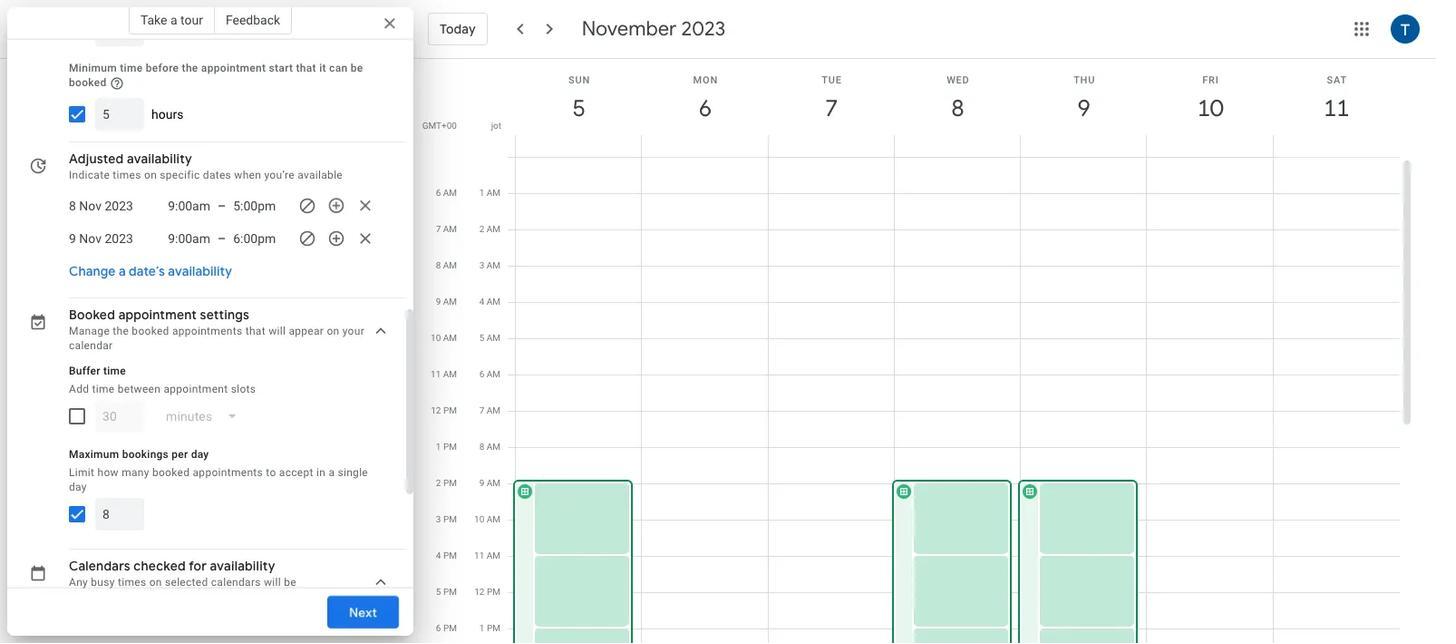 Task type: locate. For each thing, give the bounding box(es) containing it.
0 horizontal spatial 7 am
[[436, 224, 457, 234]]

0 vertical spatial appointments
[[172, 324, 243, 337]]

Maximum bookings per day number field
[[102, 498, 137, 530]]

1 vertical spatial the
[[113, 324, 129, 337]]

grid containing 5
[[421, 59, 1415, 643]]

1 vertical spatial 8
[[436, 260, 441, 270]]

11 inside column header
[[1323, 93, 1349, 123]]

1 horizontal spatial day
[[191, 448, 209, 460]]

will inside booked appointment settings manage the booked appointments that will appear on your calendar
[[269, 324, 286, 337]]

times down adjusted
[[113, 168, 141, 181]]

1 horizontal spatial 6 am
[[479, 369, 501, 379]]

0 horizontal spatial 9
[[436, 297, 441, 307]]

1 horizontal spatial 7 am
[[479, 405, 501, 415]]

minimum time before the appointment start that it can be booked
[[69, 62, 363, 89]]

0 horizontal spatial 12 pm
[[431, 405, 457, 415]]

start time text field for date text field
[[160, 195, 210, 216]]

be right calendars
[[284, 576, 297, 588]]

2 for 2 pm
[[436, 478, 441, 488]]

0 vertical spatial 10 am
[[431, 333, 457, 343]]

0 horizontal spatial be
[[284, 576, 297, 588]]

be inside minimum time before the appointment start that it can be booked
[[351, 62, 363, 74]]

selected
[[165, 576, 208, 588]]

monday, 6 november element
[[685, 88, 726, 130]]

fri 10
[[1197, 74, 1223, 123]]

on inside adjusted availability indicate times on specific dates when you're available
[[144, 168, 157, 181]]

that down "settings"
[[246, 324, 266, 337]]

1 horizontal spatial 7
[[479, 405, 485, 415]]

1 cell from the left
[[513, 157, 642, 643]]

4 cell from the left
[[892, 157, 1021, 643]]

availability for date's
[[168, 263, 232, 279]]

mon 6
[[693, 74, 718, 123]]

times
[[113, 168, 141, 181], [118, 576, 146, 588]]

appointment down change a date's availability
[[118, 306, 197, 323]]

availability up calendars
[[210, 557, 275, 574]]

will
[[269, 324, 286, 337], [264, 576, 281, 588]]

5 down the 4 am
[[479, 333, 485, 343]]

in
[[317, 466, 326, 479]]

0 vertical spatial 10
[[1197, 93, 1223, 123]]

time
[[120, 62, 143, 74], [103, 364, 126, 377], [92, 382, 115, 395]]

1 horizontal spatial the
[[182, 62, 198, 74]]

Date text field
[[69, 195, 133, 216]]

am
[[443, 188, 457, 198], [487, 188, 501, 198], [443, 224, 457, 234], [487, 224, 501, 234], [443, 260, 457, 270], [487, 260, 501, 270], [443, 297, 457, 307], [487, 297, 501, 307], [443, 333, 457, 343], [487, 333, 501, 343], [443, 369, 457, 379], [487, 369, 501, 379], [487, 405, 501, 415], [487, 442, 501, 452], [487, 478, 501, 488], [487, 514, 501, 524], [487, 551, 501, 561]]

1 vertical spatial –
[[218, 231, 226, 245]]

1 – from the top
[[218, 198, 226, 213]]

7 left 2 am
[[436, 224, 441, 234]]

2 horizontal spatial 10
[[1197, 93, 1223, 123]]

4 up 5 pm
[[436, 551, 441, 561]]

4 down "3 am"
[[479, 297, 485, 307]]

1
[[479, 188, 485, 198], [436, 442, 441, 452], [480, 623, 485, 633]]

row
[[508, 157, 1400, 643]]

booked down "per"
[[152, 466, 190, 479]]

1 horizontal spatial 12 pm
[[475, 587, 501, 597]]

2 vertical spatial 9
[[479, 478, 485, 488]]

1 pm
[[436, 442, 457, 452], [480, 623, 501, 633]]

that left it
[[296, 62, 316, 74]]

Start time text field
[[160, 195, 210, 216], [160, 227, 210, 249]]

1 vertical spatial booked
[[132, 324, 169, 337]]

start time text field down specific
[[160, 195, 210, 216]]

will inside calendars checked for availability any busy times on selected calendars will be automatically removed for booking
[[264, 576, 281, 588]]

2 up 3 pm at the left
[[436, 478, 441, 488]]

1 horizontal spatial 8 am
[[479, 442, 501, 452]]

2 start time text field from the top
[[160, 227, 210, 249]]

2 vertical spatial 7
[[479, 405, 485, 415]]

be right can
[[351, 62, 363, 74]]

1 vertical spatial availability
[[168, 263, 232, 279]]

appointment left slots
[[164, 382, 228, 395]]

7 inside tue 7
[[824, 93, 837, 123]]

add
[[69, 382, 89, 395]]

availability up specific
[[127, 150, 192, 167]]

0 vertical spatial 6 am
[[436, 188, 457, 198]]

3 for 3 pm
[[436, 514, 441, 524]]

–
[[218, 198, 226, 213], [218, 231, 226, 245]]

availability inside button
[[168, 263, 232, 279]]

0 horizontal spatial day
[[69, 480, 87, 493]]

the
[[182, 62, 198, 74], [113, 324, 129, 337]]

12 pm
[[431, 405, 457, 415], [475, 587, 501, 597]]

3 for 3 am
[[479, 260, 485, 270]]

9 am right 2 pm
[[479, 478, 501, 488]]

1 vertical spatial on
[[327, 324, 340, 337]]

0 vertical spatial end time text field
[[233, 195, 284, 216]]

will right calendars
[[264, 576, 281, 588]]

end time text field for the start time text box for date text box
[[233, 227, 284, 249]]

2 vertical spatial booked
[[152, 466, 190, 479]]

1 horizontal spatial 11 am
[[474, 551, 501, 561]]

a for take
[[170, 13, 177, 27]]

will left appear
[[269, 324, 286, 337]]

10 down fri
[[1197, 93, 1223, 123]]

1 vertical spatial 10 am
[[474, 514, 501, 524]]

wednesday, 8 november element
[[937, 88, 979, 130]]

be
[[351, 62, 363, 74], [284, 576, 297, 588]]

5 column header
[[515, 59, 642, 157]]

time inside minimum time before the appointment start that it can be booked
[[120, 62, 143, 74]]

1 end time text field from the top
[[233, 195, 284, 216]]

9 left the 4 am
[[436, 297, 441, 307]]

0 horizontal spatial 11
[[431, 369, 441, 379]]

1 vertical spatial 8 am
[[479, 442, 501, 452]]

1 vertical spatial a
[[119, 263, 126, 279]]

9 down thu
[[1077, 93, 1090, 123]]

1 horizontal spatial 9 am
[[479, 478, 501, 488]]

appointments
[[172, 324, 243, 337], [193, 466, 263, 479]]

1 pm up 2 pm
[[436, 442, 457, 452]]

appointment
[[201, 62, 266, 74], [118, 306, 197, 323], [164, 382, 228, 395]]

indicate
[[69, 168, 110, 181]]

6 column header
[[641, 59, 769, 157]]

gmt+00
[[422, 121, 457, 131]]

jot
[[491, 121, 502, 131]]

1 horizontal spatial 4
[[479, 297, 485, 307]]

cell
[[513, 157, 642, 643], [642, 157, 769, 643], [769, 157, 895, 643], [892, 157, 1021, 643], [1019, 157, 1148, 643], [1148, 157, 1274, 643], [1274, 157, 1400, 643]]

0 vertical spatial on
[[144, 168, 157, 181]]

5
[[572, 93, 585, 123], [479, 333, 485, 343], [436, 587, 441, 597]]

– for end time text field associated with date text field the start time text box
[[218, 198, 226, 213]]

1 vertical spatial that
[[246, 324, 266, 337]]

0 vertical spatial 7
[[824, 93, 837, 123]]

2 vertical spatial a
[[329, 466, 335, 479]]

0 vertical spatial booked
[[69, 76, 107, 89]]

maximum
[[69, 448, 119, 460]]

1 vertical spatial 1 pm
[[480, 623, 501, 633]]

availability inside calendars checked for availability any busy times on selected calendars will be automatically removed for booking
[[210, 557, 275, 574]]

the right before
[[182, 62, 198, 74]]

booked down minimum
[[69, 76, 107, 89]]

booked
[[69, 76, 107, 89], [132, 324, 169, 337], [152, 466, 190, 479]]

on left your
[[327, 324, 340, 337]]

1 vertical spatial for
[[188, 590, 202, 603]]

availability
[[127, 150, 192, 167], [168, 263, 232, 279], [210, 557, 275, 574]]

1 vertical spatial time
[[103, 364, 126, 377]]

0 vertical spatial 8
[[951, 93, 964, 123]]

0 horizontal spatial 2
[[436, 478, 441, 488]]

4 pm
[[436, 551, 457, 561]]

the inside booked appointment settings manage the booked appointments that will appear on your calendar
[[113, 324, 129, 337]]

change a date's availability button
[[62, 255, 240, 287]]

can
[[329, 62, 348, 74]]

a left date's
[[119, 263, 126, 279]]

0 vertical spatial 2
[[479, 224, 485, 234]]

1 horizontal spatial 10 am
[[474, 514, 501, 524]]

6 am
[[436, 188, 457, 198], [479, 369, 501, 379]]

1 vertical spatial 4
[[436, 551, 441, 561]]

today
[[440, 21, 476, 37]]

0 vertical spatial 7 am
[[436, 224, 457, 234]]

start time text field for date text box
[[160, 227, 210, 249]]

1 up 2 am
[[479, 188, 485, 198]]

11 am
[[431, 369, 457, 379], [474, 551, 501, 561]]

9
[[1077, 93, 1090, 123], [436, 297, 441, 307], [479, 478, 485, 488]]

3 down 2 am
[[479, 260, 485, 270]]

6 am left 1 am
[[436, 188, 457, 198]]

booked up buffer time add time between appointment slots
[[132, 324, 169, 337]]

0 horizontal spatial 4
[[436, 551, 441, 561]]

7 am left 2 am
[[436, 224, 457, 234]]

that inside minimum time before the appointment start that it can be booked
[[296, 62, 316, 74]]

0 horizontal spatial 11 am
[[431, 369, 457, 379]]

pm
[[443, 405, 457, 415], [443, 442, 457, 452], [443, 478, 457, 488], [443, 514, 457, 524], [443, 551, 457, 561], [443, 587, 457, 597], [487, 587, 501, 597], [443, 623, 457, 633], [487, 623, 501, 633]]

6 cell from the left
[[1148, 157, 1274, 643]]

10 left 5 am
[[431, 333, 441, 343]]

sat
[[1327, 74, 1348, 86]]

6
[[698, 93, 711, 123], [436, 188, 441, 198], [479, 369, 485, 379], [436, 623, 441, 633]]

today button
[[428, 7, 488, 51]]

5 for am
[[479, 333, 485, 343]]

12 right 5 pm
[[475, 587, 485, 597]]

thu 9
[[1074, 74, 1096, 123]]

1 horizontal spatial a
[[170, 13, 177, 27]]

1 horizontal spatial 3
[[479, 260, 485, 270]]

time for minimum
[[120, 62, 143, 74]]

2 for 2 am
[[479, 224, 485, 234]]

take a tour button
[[129, 5, 215, 34]]

appointments inside maximum bookings per day limit how many booked appointments to accept in a single day
[[193, 466, 263, 479]]

6 am down 5 am
[[479, 369, 501, 379]]

a inside maximum bookings per day limit how many booked appointments to accept in a single day
[[329, 466, 335, 479]]

appointments down "settings"
[[172, 324, 243, 337]]

0 vertical spatial start time text field
[[160, 195, 210, 216]]

time left before
[[120, 62, 143, 74]]

6 down mon
[[698, 93, 711, 123]]

11 column header
[[1273, 59, 1400, 157]]

7 down 5 am
[[479, 405, 485, 415]]

9 am
[[436, 297, 457, 307], [479, 478, 501, 488]]

1 horizontal spatial 11
[[474, 551, 485, 561]]

1 right the 6 pm
[[480, 623, 485, 633]]

2 end time text field from the top
[[233, 227, 284, 249]]

10 right 3 pm at the left
[[474, 514, 485, 524]]

1 horizontal spatial 9
[[479, 478, 485, 488]]

5 for pm
[[436, 587, 441, 597]]

1 start time text field from the top
[[160, 195, 210, 216]]

2 vertical spatial 10
[[474, 514, 485, 524]]

8 am
[[436, 260, 457, 270], [479, 442, 501, 452]]

day right "per"
[[191, 448, 209, 460]]

0 vertical spatial 4
[[479, 297, 485, 307]]

on up removed on the bottom left of the page
[[149, 576, 162, 588]]

End time text field
[[233, 195, 284, 216], [233, 227, 284, 249]]

1 pm right the 6 pm
[[480, 623, 501, 633]]

day down limit
[[69, 480, 87, 493]]

7 down tue
[[824, 93, 837, 123]]

5 down "sun"
[[572, 93, 585, 123]]

2 horizontal spatial 11
[[1323, 93, 1349, 123]]

accept
[[279, 466, 314, 479]]

7
[[824, 93, 837, 123], [436, 224, 441, 234], [479, 405, 485, 415]]

9 am left the 4 am
[[436, 297, 457, 307]]

0 vertical spatial availability
[[127, 150, 192, 167]]

0 vertical spatial 1 pm
[[436, 442, 457, 452]]

12 pm up 2 pm
[[431, 405, 457, 415]]

a for change
[[119, 263, 126, 279]]

12 up 2 pm
[[431, 405, 441, 415]]

Minimum amount of hours before the start of the appointment that it can be booked number field
[[102, 98, 137, 130]]

the right manage
[[113, 324, 129, 337]]

2 horizontal spatial 7
[[824, 93, 837, 123]]

a right in
[[329, 466, 335, 479]]

5 up the 6 pm
[[436, 587, 441, 597]]

on left specific
[[144, 168, 157, 181]]

1 vertical spatial day
[[69, 480, 87, 493]]

4 am
[[479, 297, 501, 307]]

grid
[[421, 59, 1415, 643]]

1 horizontal spatial 8
[[479, 442, 485, 452]]

1 vertical spatial 12
[[475, 587, 485, 597]]

0 horizontal spatial the
[[113, 324, 129, 337]]

1 horizontal spatial be
[[351, 62, 363, 74]]

time right add at left
[[92, 382, 115, 395]]

a inside "button"
[[170, 13, 177, 27]]

sun
[[569, 74, 590, 86]]

2 vertical spatial appointment
[[164, 382, 228, 395]]

start
[[269, 62, 293, 74]]

2 vertical spatial 8
[[479, 442, 485, 452]]

times inside calendars checked for availability any busy times on selected calendars will be automatically removed for booking
[[118, 576, 146, 588]]

booked inside minimum time before the appointment start that it can be booked
[[69, 76, 107, 89]]

6 down 5 pm
[[436, 623, 441, 633]]

10
[[1197, 93, 1223, 123], [431, 333, 441, 343], [474, 514, 485, 524]]

5 am
[[479, 333, 501, 343]]

0 vertical spatial the
[[182, 62, 198, 74]]

for down selected
[[188, 590, 202, 603]]

7 am down 5 am
[[479, 405, 501, 415]]

1 am
[[479, 188, 501, 198]]

availability up "settings"
[[168, 263, 232, 279]]

2 down 1 am
[[479, 224, 485, 234]]

3 down 2 pm
[[436, 514, 441, 524]]

booked inside booked appointment settings manage the booked appointments that will appear on your calendar
[[132, 324, 169, 337]]

start time text field up change a date's availability button
[[160, 227, 210, 249]]

10 am right 3 pm at the left
[[474, 514, 501, 524]]

2 vertical spatial on
[[149, 576, 162, 588]]

1 vertical spatial appointments
[[193, 466, 263, 479]]

take a tour
[[140, 13, 203, 27]]

0 vertical spatial 11 am
[[431, 369, 457, 379]]

appointments left to on the left bottom of page
[[193, 466, 263, 479]]

7 cell from the left
[[1274, 157, 1400, 643]]

november
[[582, 16, 677, 42]]

10 am left 5 am
[[431, 333, 457, 343]]

12
[[431, 405, 441, 415], [475, 587, 485, 597]]

2023
[[682, 16, 726, 42]]

1 vertical spatial 5
[[479, 333, 485, 343]]

2 horizontal spatial 8
[[951, 93, 964, 123]]

that
[[296, 62, 316, 74], [246, 324, 266, 337]]

on inside booked appointment settings manage the booked appointments that will appear on your calendar
[[327, 324, 340, 337]]

0 vertical spatial that
[[296, 62, 316, 74]]

0 horizontal spatial 10 am
[[431, 333, 457, 343]]

0 vertical spatial be
[[351, 62, 363, 74]]

1 vertical spatial 10
[[431, 333, 441, 343]]

1 horizontal spatial that
[[296, 62, 316, 74]]

0 vertical spatial 5
[[572, 93, 585, 123]]

0 horizontal spatial 10
[[431, 333, 441, 343]]

sat 11
[[1323, 74, 1349, 123]]

appointment left the "start"
[[201, 62, 266, 74]]

thu
[[1074, 74, 1096, 86]]

for up selected
[[189, 557, 207, 574]]

0 vertical spatial 11
[[1323, 93, 1349, 123]]

12 pm right 5 pm
[[475, 587, 501, 597]]

0 vertical spatial appointment
[[201, 62, 266, 74]]

1 vertical spatial 7
[[436, 224, 441, 234]]

1 vertical spatial 7 am
[[479, 405, 501, 415]]

calendar
[[69, 339, 113, 352]]

day
[[191, 448, 209, 460], [69, 480, 87, 493]]

a
[[170, 13, 177, 27], [119, 263, 126, 279], [329, 466, 335, 479]]

8
[[951, 93, 964, 123], [436, 260, 441, 270], [479, 442, 485, 452]]

a left the tour at the left top of the page
[[170, 13, 177, 27]]

1 horizontal spatial 2
[[479, 224, 485, 234]]

10 am
[[431, 333, 457, 343], [474, 514, 501, 524]]

2 – from the top
[[218, 231, 226, 245]]

0 vertical spatial time
[[120, 62, 143, 74]]

1 up 2 pm
[[436, 442, 441, 452]]

time right 'buffer'
[[103, 364, 126, 377]]

5 cell from the left
[[1019, 157, 1148, 643]]

the inside minimum time before the appointment start that it can be booked
[[182, 62, 198, 74]]

on inside calendars checked for availability any busy times on selected calendars will be automatically removed for booking
[[149, 576, 162, 588]]

7 am
[[436, 224, 457, 234], [479, 405, 501, 415]]

availability for for
[[210, 557, 275, 574]]

many
[[122, 466, 149, 479]]

a inside button
[[119, 263, 126, 279]]

times right busy
[[118, 576, 146, 588]]

2
[[479, 224, 485, 234], [436, 478, 441, 488]]

9 right 2 pm
[[479, 478, 485, 488]]



Task type: describe. For each thing, give the bounding box(es) containing it.
3 cell from the left
[[769, 157, 895, 643]]

checked
[[134, 557, 186, 574]]

0 horizontal spatial 6 am
[[436, 188, 457, 198]]

0 vertical spatial 9 am
[[436, 297, 457, 307]]

be inside calendars checked for availability any busy times on selected calendars will be automatically removed for booking
[[284, 576, 297, 588]]

1 vertical spatial 9
[[436, 297, 441, 307]]

1 vertical spatial 1
[[436, 442, 441, 452]]

before
[[146, 62, 179, 74]]

end time text field for date text field the start time text box
[[233, 195, 284, 216]]

1 horizontal spatial 12
[[475, 587, 485, 597]]

tue 7
[[822, 74, 842, 123]]

booked appointment settings manage the booked appointments that will appear on your calendar
[[69, 306, 365, 352]]

Date text field
[[69, 227, 133, 249]]

that inside booked appointment settings manage the booked appointments that will appear on your calendar
[[246, 324, 266, 337]]

per
[[172, 448, 188, 460]]

mon
[[693, 74, 718, 86]]

automatically
[[69, 590, 138, 603]]

1 horizontal spatial 10
[[474, 514, 485, 524]]

0 vertical spatial 12
[[431, 405, 441, 415]]

1 vertical spatial 11
[[431, 369, 441, 379]]

6 down 5 am
[[479, 369, 485, 379]]

appear
[[289, 324, 324, 337]]

bookings
[[122, 448, 169, 460]]

booked inside maximum bookings per day limit how many booked appointments to accept in a single day
[[152, 466, 190, 479]]

november 2023
[[582, 16, 726, 42]]

friday, 10 november element
[[1190, 88, 1232, 130]]

9 inside the thu 9
[[1077, 93, 1090, 123]]

feedback
[[226, 13, 280, 27]]

when
[[234, 168, 261, 181]]

1 vertical spatial 9 am
[[479, 478, 501, 488]]

next
[[349, 604, 377, 620]]

sunday, 5 november element
[[558, 88, 600, 130]]

wed
[[947, 74, 970, 86]]

settings
[[200, 306, 250, 323]]

0 horizontal spatial 7
[[436, 224, 441, 234]]

calendars checked for availability any busy times on selected calendars will be automatically removed for booking
[[69, 557, 297, 603]]

5 inside sun 5
[[572, 93, 585, 123]]

between
[[118, 382, 161, 395]]

– for end time text field related to the start time text box for date text box
[[218, 231, 226, 245]]

0 vertical spatial 1
[[479, 188, 485, 198]]

0 vertical spatial 8 am
[[436, 260, 457, 270]]

4 for 4 pm
[[436, 551, 441, 561]]

thursday, 9 november element
[[1064, 88, 1105, 130]]

2 cell from the left
[[642, 157, 769, 643]]

calendars
[[211, 576, 261, 588]]

7 column header
[[768, 59, 895, 157]]

10 inside 10 column header
[[1197, 93, 1223, 123]]

take
[[140, 13, 167, 27]]

appointment inside minimum time before the appointment start that it can be booked
[[201, 62, 266, 74]]

3 pm
[[436, 514, 457, 524]]

Maximum days in advance that an appointment can be booked number field
[[102, 13, 137, 46]]

0 horizontal spatial 1 pm
[[436, 442, 457, 452]]

slots
[[231, 382, 256, 395]]

tuesday, 7 november element
[[811, 88, 853, 130]]

busy
[[91, 576, 115, 588]]

2 am
[[479, 224, 501, 234]]

2 vertical spatial 1
[[480, 623, 485, 633]]

your
[[343, 324, 365, 337]]

you're
[[264, 168, 295, 181]]

8 inside wed 8
[[951, 93, 964, 123]]

6 left 1 am
[[436, 188, 441, 198]]

0 horizontal spatial 8
[[436, 260, 441, 270]]

specific
[[160, 168, 200, 181]]

minimum
[[69, 62, 117, 74]]

4 for 4 am
[[479, 297, 485, 307]]

manage
[[69, 324, 110, 337]]

days
[[151, 23, 178, 37]]

dates
[[203, 168, 231, 181]]

how
[[97, 466, 119, 479]]

feedback button
[[215, 5, 292, 34]]

maximum bookings per day limit how many booked appointments to accept in a single day
[[69, 448, 368, 493]]

1 vertical spatial 6 am
[[479, 369, 501, 379]]

8 column header
[[894, 59, 1021, 157]]

wed 8
[[947, 74, 970, 123]]

any
[[69, 576, 88, 588]]

booked
[[69, 306, 115, 323]]

tour
[[180, 13, 203, 27]]

buffer
[[69, 364, 100, 377]]

available
[[298, 168, 343, 181]]

10 column header
[[1147, 59, 1274, 157]]

single
[[338, 466, 368, 479]]

booking
[[205, 590, 246, 603]]

appointment inside booked appointment settings manage the booked appointments that will appear on your calendar
[[118, 306, 197, 323]]

appointments inside booked appointment settings manage the booked appointments that will appear on your calendar
[[172, 324, 243, 337]]

2 vertical spatial time
[[92, 382, 115, 395]]

change
[[69, 263, 116, 279]]

appointment inside buffer time add time between appointment slots
[[164, 382, 228, 395]]

1 vertical spatial 12 pm
[[475, 587, 501, 597]]

0 vertical spatial for
[[189, 557, 207, 574]]

1 vertical spatial 11 am
[[474, 551, 501, 561]]

6 pm
[[436, 623, 457, 633]]

6 inside the "mon 6"
[[698, 93, 711, 123]]

times inside adjusted availability indicate times on specific dates when you're available
[[113, 168, 141, 181]]

saturday, 11 november element
[[1316, 88, 1358, 130]]

time for buffer
[[103, 364, 126, 377]]

availability inside adjusted availability indicate times on specific dates when you're available
[[127, 150, 192, 167]]

sun 5
[[569, 74, 590, 123]]

5 pm
[[436, 587, 457, 597]]

tue
[[822, 74, 842, 86]]

hours
[[151, 107, 184, 121]]

0 vertical spatial day
[[191, 448, 209, 460]]

2 pm
[[436, 478, 457, 488]]

next button
[[327, 590, 399, 634]]

calendars
[[69, 557, 130, 574]]

9 column header
[[1020, 59, 1148, 157]]

to
[[266, 466, 276, 479]]

removed
[[141, 590, 185, 603]]

it
[[319, 62, 326, 74]]

change a date's availability
[[69, 263, 232, 279]]

2 vertical spatial 11
[[474, 551, 485, 561]]

fri
[[1203, 74, 1220, 86]]

Buffer time number field
[[102, 400, 137, 432]]

1 horizontal spatial 1 pm
[[480, 623, 501, 633]]

buffer time add time between appointment slots
[[69, 364, 256, 395]]

adjusted availability indicate times on specific dates when you're available
[[69, 150, 343, 181]]

limit
[[69, 466, 95, 479]]

adjusted
[[69, 150, 124, 167]]

date's
[[129, 263, 165, 279]]

3 am
[[479, 260, 501, 270]]



Task type: vqa. For each thing, say whether or not it's contained in the screenshot.
FRIDAY, 10 NOVEMBER element
yes



